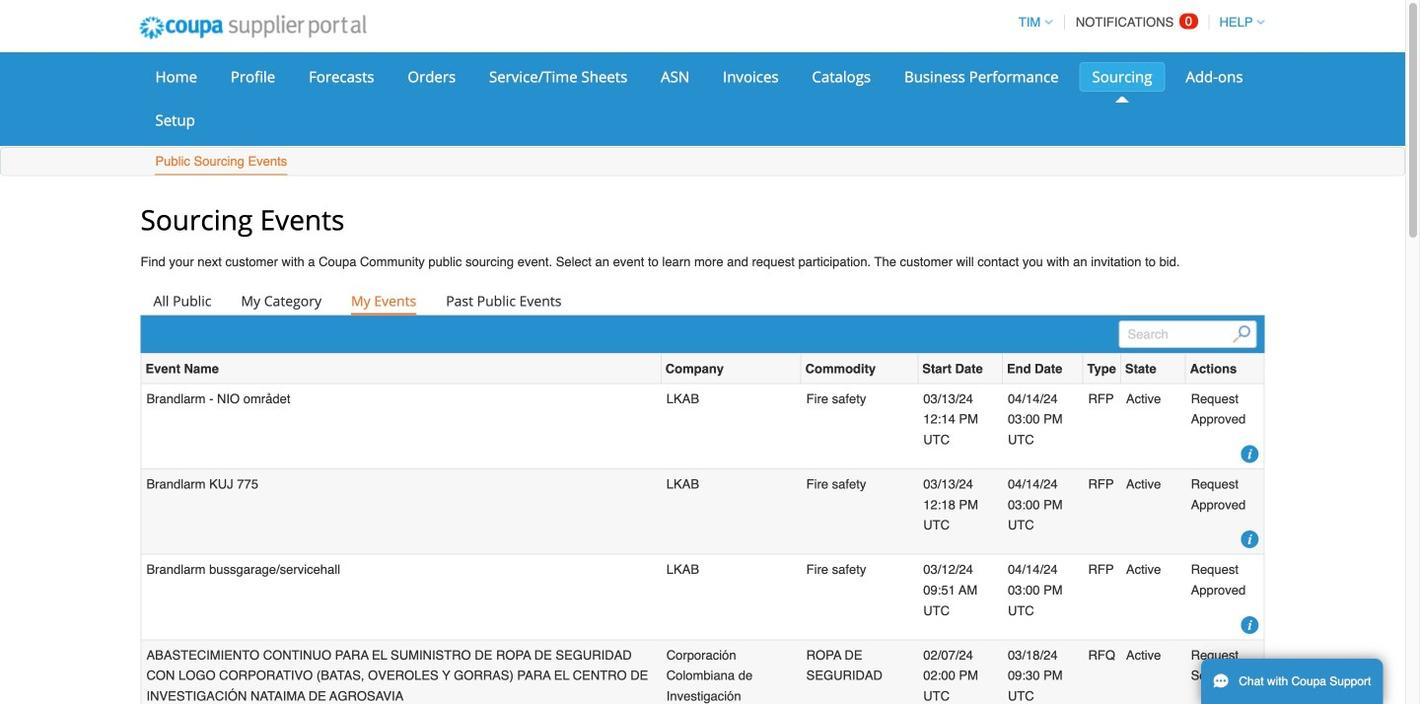 Task type: vqa. For each thing, say whether or not it's contained in the screenshot.
Sourcing link
no



Task type: locate. For each thing, give the bounding box(es) containing it.
coupa supplier portal image
[[126, 3, 380, 52]]

Search text field
[[1119, 320, 1257, 348]]

tab list
[[141, 287, 1265, 315]]

navigation
[[1010, 3, 1265, 41]]



Task type: describe. For each thing, give the bounding box(es) containing it.
search image
[[1233, 325, 1251, 343]]



